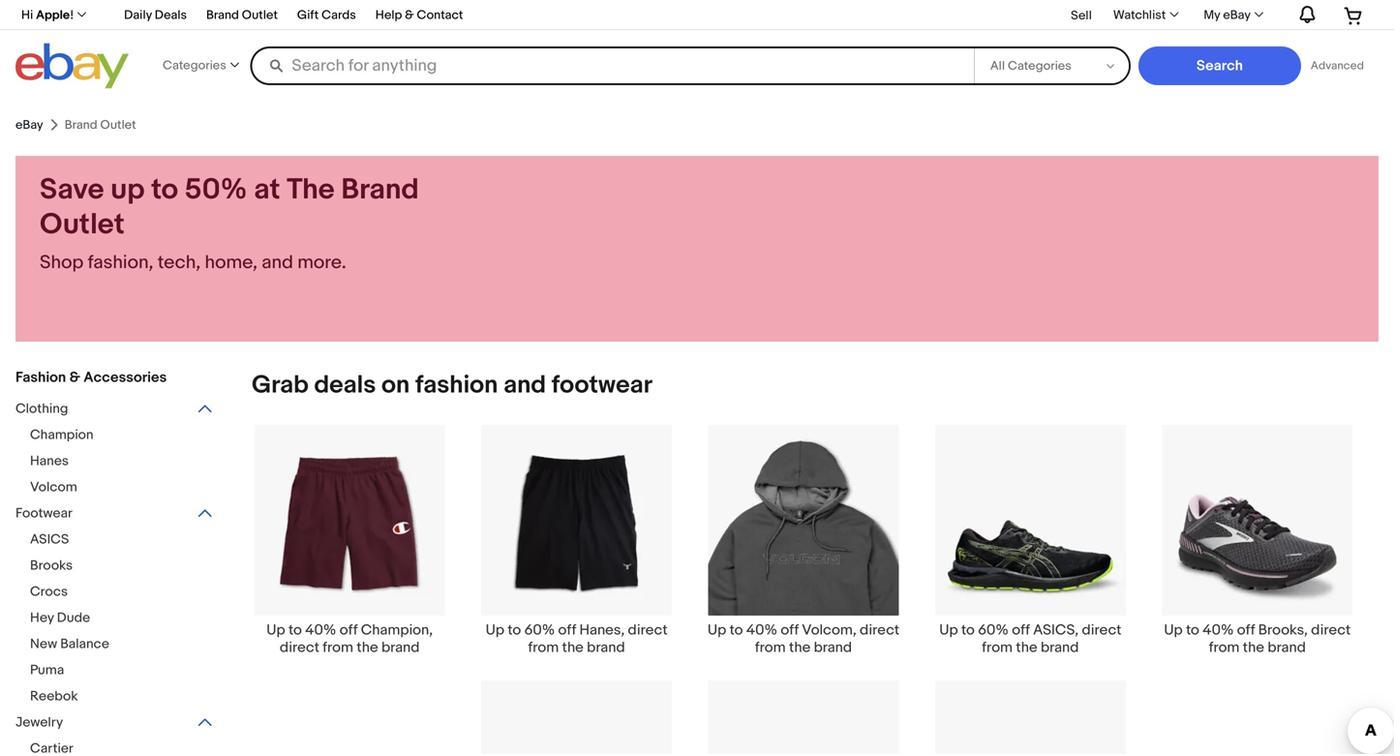 Task type: locate. For each thing, give the bounding box(es) containing it.
off
[[340, 622, 358, 639], [558, 622, 576, 639], [781, 622, 799, 639], [1012, 622, 1030, 639], [1237, 622, 1255, 639]]

0 horizontal spatial brand
[[206, 8, 239, 23]]

direct for up to 60% off asics, direct from the brand
[[1082, 622, 1122, 639]]

1 40% from the left
[[305, 622, 336, 639]]

from inside "up to 40% off brooks, direct from the brand"
[[1209, 639, 1240, 656]]

40% inside "up to 40% off brooks, direct from the brand"
[[1203, 622, 1234, 639]]

4 the from the left
[[1016, 639, 1038, 656]]

list containing up to 40% off champion, direct from the brand
[[229, 424, 1379, 754]]

!
[[70, 8, 74, 23]]

to
[[151, 172, 178, 207], [289, 622, 302, 639], [508, 622, 521, 639], [730, 622, 743, 639], [962, 622, 975, 639], [1186, 622, 1200, 639]]

up inside the "up to 40% off volcom, direct from the brand"
[[708, 622, 727, 639]]

watchlist link
[[1103, 4, 1188, 27]]

brand outlet link
[[206, 5, 278, 28]]

& right the "fashion"
[[69, 369, 80, 386]]

2 40% from the left
[[746, 622, 778, 639]]

fashion,
[[88, 251, 153, 274]]

to inside the "up to 40% off volcom, direct from the brand"
[[730, 622, 743, 639]]

5 brand from the left
[[1268, 639, 1306, 656]]

shop
[[40, 251, 84, 274]]

puma
[[30, 662, 64, 679]]

40% left volcom,
[[746, 622, 778, 639]]

&
[[405, 8, 414, 23], [69, 369, 80, 386]]

& inside save up to 50% at the brand outlet main content
[[69, 369, 80, 386]]

to inside up to 60% off asics, direct from the brand
[[962, 622, 975, 639]]

brand right deals
[[206, 8, 239, 23]]

footwear button
[[15, 505, 214, 524]]

brooks link
[[30, 558, 229, 576]]

1 off from the left
[[340, 622, 358, 639]]

None submit
[[1139, 46, 1301, 85]]

up for up to 60% off asics, direct from the brand
[[940, 622, 958, 639]]

1 vertical spatial &
[[69, 369, 80, 386]]

contact
[[417, 8, 463, 23]]

brand inside up to 40% off champion, direct from the brand
[[381, 639, 420, 656]]

off left hanes,
[[558, 622, 576, 639]]

to inside up to 60% off hanes, direct from the brand
[[508, 622, 521, 639]]

the for hanes,
[[562, 639, 584, 656]]

1 up from the left
[[267, 622, 285, 639]]

off inside the "up to 40% off volcom, direct from the brand"
[[781, 622, 799, 639]]

help
[[375, 8, 402, 23]]

from left brooks, on the right bottom of the page
[[1209, 639, 1240, 656]]

from left asics,
[[982, 639, 1013, 656]]

save up to 50% at the brand outlet shop fashion, tech, home, and more.
[[40, 172, 419, 274]]

direct for up to 60% off hanes, direct from the brand
[[628, 622, 668, 639]]

the inside up to 60% off hanes, direct from the brand
[[562, 639, 584, 656]]

off inside up to 60% off asics, direct from the brand
[[1012, 622, 1030, 639]]

and right "fashion"
[[504, 370, 546, 400]]

2 60% from the left
[[978, 622, 1009, 639]]

apple
[[36, 8, 70, 23]]

1 vertical spatial ebay
[[15, 117, 43, 132]]

direct inside the "up to 40% off volcom, direct from the brand"
[[860, 622, 900, 639]]

the inside "up to 40% off brooks, direct from the brand"
[[1243, 639, 1265, 656]]

account navigation
[[11, 0, 1379, 30]]

banner
[[11, 0, 1379, 94]]

60% for asics,
[[978, 622, 1009, 639]]

off inside "up to 40% off brooks, direct from the brand"
[[1237, 622, 1255, 639]]

1 60% from the left
[[524, 622, 555, 639]]

1 horizontal spatial 40%
[[746, 622, 778, 639]]

off for champion,
[[340, 622, 358, 639]]

3 off from the left
[[781, 622, 799, 639]]

home,
[[205, 251, 258, 274]]

brand inside up to 60% off hanes, direct from the brand
[[587, 639, 625, 656]]

60%
[[524, 622, 555, 639], [978, 622, 1009, 639]]

3 the from the left
[[789, 639, 811, 656]]

ebay
[[1223, 8, 1251, 23], [15, 117, 43, 132]]

0 horizontal spatial 60%
[[524, 622, 555, 639]]

gift cards
[[297, 8, 356, 23]]

fashion
[[415, 370, 498, 400]]

2 from from the left
[[528, 639, 559, 656]]

direct inside "up to 40% off brooks, direct from the brand"
[[1311, 622, 1351, 639]]

brooks
[[30, 558, 73, 574]]

from for asics,
[[982, 639, 1013, 656]]

list
[[229, 424, 1379, 754]]

1 vertical spatial outlet
[[40, 207, 125, 242]]

2 the from the left
[[562, 639, 584, 656]]

from inside up to 60% off hanes, direct from the brand
[[528, 639, 559, 656]]

3 brand from the left
[[814, 639, 852, 656]]

up to 60% off asics, direct from the brand link
[[917, 424, 1144, 656]]

0 horizontal spatial ebay
[[15, 117, 43, 132]]

volcom,
[[802, 622, 857, 639]]

up for up to 40% off volcom, direct from the brand
[[708, 622, 727, 639]]

40% for brooks,
[[1203, 622, 1234, 639]]

Search for anything text field
[[253, 48, 970, 83]]

direct
[[628, 622, 668, 639], [860, 622, 900, 639], [1082, 622, 1122, 639], [1311, 622, 1351, 639], [280, 639, 319, 656]]

ebay right my
[[1223, 8, 1251, 23]]

outlet up shop
[[40, 207, 125, 242]]

1 horizontal spatial outlet
[[242, 8, 278, 23]]

2 horizontal spatial 40%
[[1203, 622, 1234, 639]]

brand inside up to 60% off asics, direct from the brand
[[1041, 639, 1079, 656]]

up to 40% off brooks, direct from the brand link
[[1144, 424, 1371, 656]]

new
[[30, 636, 57, 653]]

3 40% from the left
[[1203, 622, 1234, 639]]

5 the from the left
[[1243, 639, 1265, 656]]

clothing champion hanes volcom footwear asics brooks crocs hey dude new balance puma reebok
[[15, 401, 109, 705]]

crocs
[[30, 584, 68, 600]]

to inside "up to 40% off brooks, direct from the brand"
[[1186, 622, 1200, 639]]

reebok link
[[30, 688, 229, 707]]

2 off from the left
[[558, 622, 576, 639]]

1 horizontal spatial ebay
[[1223, 8, 1251, 23]]

up inside "up to 40% off brooks, direct from the brand"
[[1164, 622, 1183, 639]]

from left the champion, on the bottom of page
[[323, 639, 353, 656]]

off left brooks, on the right bottom of the page
[[1237, 622, 1255, 639]]

40% left the champion, on the bottom of page
[[305, 622, 336, 639]]

brand inside the "up to 40% off volcom, direct from the brand"
[[814, 639, 852, 656]]

1 vertical spatial brand
[[341, 172, 419, 207]]

brand for volcom,
[[814, 639, 852, 656]]

60% left hanes,
[[524, 622, 555, 639]]

off left volcom,
[[781, 622, 799, 639]]

and left more.
[[262, 251, 293, 274]]

0 horizontal spatial and
[[262, 251, 293, 274]]

40% inside the "up to 40% off volcom, direct from the brand"
[[746, 622, 778, 639]]

daily
[[124, 8, 152, 23]]

& inside "account" navigation
[[405, 8, 414, 23]]

60% left asics,
[[978, 622, 1009, 639]]

1 horizontal spatial &
[[405, 8, 414, 23]]

from inside up to 60% off asics, direct from the brand
[[982, 639, 1013, 656]]

hi apple !
[[21, 8, 74, 23]]

from left volcom,
[[755, 639, 786, 656]]

ebay inside my ebay link
[[1223, 8, 1251, 23]]

the inside the "up to 40% off volcom, direct from the brand"
[[789, 639, 811, 656]]

brand inside "up to 40% off brooks, direct from the brand"
[[1268, 639, 1306, 656]]

categories
[[163, 58, 226, 73]]

from inside the "up to 40% off volcom, direct from the brand"
[[755, 639, 786, 656]]

brand
[[206, 8, 239, 23], [341, 172, 419, 207]]

40% for champion,
[[305, 622, 336, 639]]

5 up from the left
[[1164, 622, 1183, 639]]

40% left brooks, on the right bottom of the page
[[1203, 622, 1234, 639]]

0 horizontal spatial outlet
[[40, 207, 125, 242]]

the
[[357, 639, 378, 656], [562, 639, 584, 656], [789, 639, 811, 656], [1016, 639, 1038, 656], [1243, 639, 1265, 656]]

60% inside up to 60% off hanes, direct from the brand
[[524, 622, 555, 639]]

from inside up to 40% off champion, direct from the brand
[[323, 639, 353, 656]]

& right help
[[405, 8, 414, 23]]

outlet left gift
[[242, 8, 278, 23]]

asics link
[[30, 532, 229, 550]]

3 up from the left
[[708, 622, 727, 639]]

40%
[[305, 622, 336, 639], [746, 622, 778, 639], [1203, 622, 1234, 639]]

from left hanes,
[[528, 639, 559, 656]]

up inside up to 60% off hanes, direct from the brand
[[486, 622, 504, 639]]

the inside up to 40% off champion, direct from the brand
[[357, 639, 378, 656]]

40% inside up to 40% off champion, direct from the brand
[[305, 622, 336, 639]]

off inside up to 40% off champion, direct from the brand
[[340, 622, 358, 639]]

off left the champion, on the bottom of page
[[340, 622, 358, 639]]

0 horizontal spatial &
[[69, 369, 80, 386]]

help & contact
[[375, 8, 463, 23]]

clothing
[[15, 401, 68, 417]]

the for brooks,
[[1243, 639, 1265, 656]]

1 the from the left
[[357, 639, 378, 656]]

accessories
[[83, 369, 167, 386]]

off left asics,
[[1012, 622, 1030, 639]]

0 vertical spatial brand
[[206, 8, 239, 23]]

4 up from the left
[[940, 622, 958, 639]]

3 from from the left
[[755, 639, 786, 656]]

direct inside up to 60% off asics, direct from the brand
[[1082, 622, 1122, 639]]

asics,
[[1033, 622, 1079, 639]]

0 horizontal spatial 40%
[[305, 622, 336, 639]]

outlet
[[242, 8, 278, 23], [40, 207, 125, 242]]

puma link
[[30, 662, 229, 681]]

0 vertical spatial &
[[405, 8, 414, 23]]

0 vertical spatial outlet
[[242, 8, 278, 23]]

5 from from the left
[[1209, 639, 1240, 656]]

up inside up to 40% off champion, direct from the brand
[[267, 622, 285, 639]]

banner containing hi
[[11, 0, 1379, 94]]

up for up to 40% off champion, direct from the brand
[[267, 622, 285, 639]]

0 vertical spatial ebay
[[1223, 8, 1251, 23]]

40% for volcom,
[[746, 622, 778, 639]]

daily deals link
[[124, 5, 187, 28]]

2 up from the left
[[486, 622, 504, 639]]

4 from from the left
[[982, 639, 1013, 656]]

from for brooks,
[[1209, 639, 1240, 656]]

60% inside up to 60% off asics, direct from the brand
[[978, 622, 1009, 639]]

off inside up to 60% off hanes, direct from the brand
[[558, 622, 576, 639]]

1 from from the left
[[323, 639, 353, 656]]

up
[[267, 622, 285, 639], [486, 622, 504, 639], [708, 622, 727, 639], [940, 622, 958, 639], [1164, 622, 1183, 639]]

4 brand from the left
[[1041, 639, 1079, 656]]

the for asics,
[[1016, 639, 1038, 656]]

direct inside up to 60% off hanes, direct from the brand
[[628, 622, 668, 639]]

from for champion,
[[323, 639, 353, 656]]

the inside up to 60% off asics, direct from the brand
[[1016, 639, 1038, 656]]

2 brand from the left
[[587, 639, 625, 656]]

cards
[[322, 8, 356, 23]]

1 horizontal spatial brand
[[341, 172, 419, 207]]

5 off from the left
[[1237, 622, 1255, 639]]

and
[[262, 251, 293, 274], [504, 370, 546, 400]]

0 vertical spatial and
[[262, 251, 293, 274]]

up inside up to 60% off asics, direct from the brand
[[940, 622, 958, 639]]

& for fashion
[[69, 369, 80, 386]]

1 vertical spatial and
[[504, 370, 546, 400]]

to for up to 40% off volcom, direct from the brand
[[730, 622, 743, 639]]

clothing button
[[15, 401, 214, 419]]

direct inside up to 40% off champion, direct from the brand
[[280, 639, 319, 656]]

brand right 'the'
[[341, 172, 419, 207]]

hanes link
[[30, 453, 229, 472]]

brand
[[381, 639, 420, 656], [587, 639, 625, 656], [814, 639, 852, 656], [1041, 639, 1079, 656], [1268, 639, 1306, 656]]

1 horizontal spatial 60%
[[978, 622, 1009, 639]]

ebay down the ebay home image
[[15, 117, 43, 132]]

1 brand from the left
[[381, 639, 420, 656]]

categories button
[[157, 45, 245, 87]]

from
[[323, 639, 353, 656], [528, 639, 559, 656], [755, 639, 786, 656], [982, 639, 1013, 656], [1209, 639, 1240, 656]]

4 off from the left
[[1012, 622, 1030, 639]]

to inside up to 40% off champion, direct from the brand
[[289, 622, 302, 639]]

outlet inside "save up to 50% at the brand outlet shop fashion, tech, home, and more."
[[40, 207, 125, 242]]



Task type: describe. For each thing, give the bounding box(es) containing it.
& for help
[[405, 8, 414, 23]]

off for volcom,
[[781, 622, 799, 639]]

brand for champion,
[[381, 639, 420, 656]]

champion link
[[30, 427, 229, 445]]

grab deals on fashion and footwear
[[252, 370, 653, 400]]

gift cards link
[[297, 5, 356, 28]]

up to 60% off hanes, direct from the brand link
[[463, 424, 690, 656]]

your shopping cart image
[[1343, 5, 1365, 24]]

off for brooks,
[[1237, 622, 1255, 639]]

reebok
[[30, 688, 78, 705]]

new balance link
[[30, 636, 229, 655]]

jewelry button
[[15, 715, 214, 733]]

at
[[254, 172, 280, 207]]

from for volcom,
[[755, 639, 786, 656]]

up for up to 60% off hanes, direct from the brand
[[486, 622, 504, 639]]

footwear
[[15, 505, 72, 522]]

none submit inside banner
[[1139, 46, 1301, 85]]

brand inside "save up to 50% at the brand outlet shop fashion, tech, home, and more."
[[341, 172, 419, 207]]

up to 40% off champion, direct from the brand
[[267, 622, 433, 656]]

direct for up to 40% off champion, direct from the brand
[[280, 639, 319, 656]]

advanced
[[1311, 59, 1364, 73]]

to for up to 40% off brooks, direct from the brand
[[1186, 622, 1200, 639]]

direct for up to 40% off brooks, direct from the brand
[[1311, 622, 1351, 639]]

brand outlet
[[206, 8, 278, 23]]

my ebay
[[1204, 8, 1251, 23]]

and inside "save up to 50% at the brand outlet shop fashion, tech, home, and more."
[[262, 251, 293, 274]]

hanes,
[[579, 622, 625, 639]]

hanes
[[30, 453, 69, 470]]

the
[[287, 172, 335, 207]]

volcom
[[30, 479, 77, 496]]

tech,
[[158, 251, 201, 274]]

fashion
[[15, 369, 66, 386]]

fashion & accessories
[[15, 369, 167, 386]]

from for hanes,
[[528, 639, 559, 656]]

the for champion,
[[357, 639, 378, 656]]

outlet inside brand outlet link
[[242, 8, 278, 23]]

advanced link
[[1301, 46, 1374, 85]]

ebay link
[[15, 117, 43, 132]]

daily deals
[[124, 8, 187, 23]]

brand for brooks,
[[1268, 639, 1306, 656]]

gift
[[297, 8, 319, 23]]

volcom link
[[30, 479, 229, 498]]

footwear
[[552, 370, 653, 400]]

ebay inside save up to 50% at the brand outlet main content
[[15, 117, 43, 132]]

my
[[1204, 8, 1220, 23]]

asics
[[30, 532, 69, 548]]

jewelry
[[15, 715, 63, 731]]

hi
[[21, 8, 33, 23]]

hey dude link
[[30, 610, 229, 628]]

my ebay link
[[1193, 4, 1272, 27]]

crocs link
[[30, 584, 229, 602]]

more.
[[297, 251, 346, 274]]

direct for up to 40% off volcom, direct from the brand
[[860, 622, 900, 639]]

brand for asics,
[[1041, 639, 1079, 656]]

50%
[[185, 172, 247, 207]]

champion
[[30, 427, 93, 443]]

deals
[[155, 8, 187, 23]]

brand for hanes,
[[587, 639, 625, 656]]

up to 40% off volcom, direct from the brand link
[[690, 424, 917, 656]]

up to 40% off brooks, direct from the brand
[[1164, 622, 1351, 656]]

up
[[111, 172, 145, 207]]

up to 40% off volcom, direct from the brand
[[708, 622, 900, 656]]

dude
[[57, 610, 90, 626]]

sell
[[1071, 8, 1092, 23]]

hey
[[30, 610, 54, 626]]

off for hanes,
[[558, 622, 576, 639]]

balance
[[60, 636, 109, 653]]

to for up to 60% off hanes, direct from the brand
[[508, 622, 521, 639]]

up to 40% off champion, direct from the brand link
[[236, 424, 463, 656]]

notifications image
[[1296, 5, 1318, 24]]

on
[[382, 370, 410, 400]]

ebay home image
[[15, 43, 129, 89]]

to inside "save up to 50% at the brand outlet shop fashion, tech, home, and more."
[[151, 172, 178, 207]]

champion,
[[361, 622, 433, 639]]

1 horizontal spatial and
[[504, 370, 546, 400]]

sell link
[[1062, 8, 1101, 23]]

watchlist
[[1113, 8, 1166, 23]]

the for volcom,
[[789, 639, 811, 656]]

to for up to 60% off asics, direct from the brand
[[962, 622, 975, 639]]

to for up to 40% off champion, direct from the brand
[[289, 622, 302, 639]]

brand inside "account" navigation
[[206, 8, 239, 23]]

up for up to 40% off brooks, direct from the brand
[[1164, 622, 1183, 639]]

up to 60% off asics, direct from the brand
[[940, 622, 1122, 656]]

help & contact link
[[375, 5, 463, 28]]

brooks,
[[1259, 622, 1308, 639]]

60% for hanes,
[[524, 622, 555, 639]]

off for asics,
[[1012, 622, 1030, 639]]

save
[[40, 172, 104, 207]]

save up to 50% at the brand outlet main content
[[0, 109, 1394, 754]]

list inside save up to 50% at the brand outlet main content
[[229, 424, 1379, 754]]

grab
[[252, 370, 309, 400]]

deals
[[314, 370, 376, 400]]

up to 60% off hanes, direct from the brand
[[486, 622, 668, 656]]



Task type: vqa. For each thing, say whether or not it's contained in the screenshot.
$416.99
no



